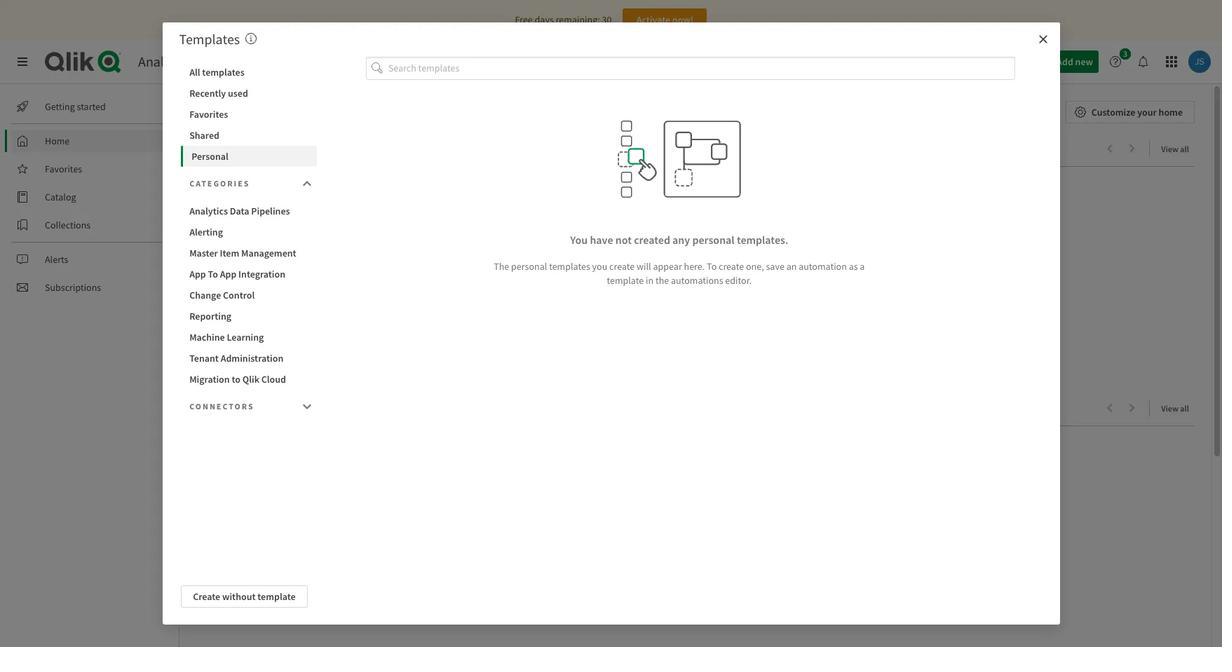 Task type: vqa. For each thing, say whether or not it's contained in the screenshot.
Use template button associated with to
no



Task type: describe. For each thing, give the bounding box(es) containing it.
1 10 from the top
[[253, 329, 262, 339]]

reporting
[[190, 310, 232, 323]]

to for qlik
[[232, 373, 241, 386]]

templates inside "the personal templates you create will appear here. to create one, save an automation as a template in the automations editor."
[[549, 260, 591, 273]]

close image
[[1038, 34, 1049, 45]]

activate
[[637, 13, 671, 26]]

started
[[77, 100, 106, 113]]

view for analytics to explore
[[1162, 144, 1179, 154]]

move collection image
[[196, 141, 210, 155]]

navigation pane element
[[0, 90, 179, 304]]

2 minutes from the top
[[263, 588, 292, 599]]

catalog
[[45, 191, 76, 203]]

app to app integration
[[190, 268, 286, 281]]

home link
[[11, 130, 168, 152]]

shared
[[190, 129, 220, 142]]

shared button
[[181, 125, 317, 146]]

personal
[[192, 150, 229, 163]]

activate now!
[[637, 13, 694, 26]]

cloud
[[262, 373, 286, 386]]

getting
[[45, 100, 75, 113]]

Search templates text field
[[389, 57, 1016, 80]]

view all for recently used
[[1162, 403, 1190, 414]]

2 jacob simon image from the top
[[206, 587, 218, 600]]

ask insight advisor
[[943, 55, 1023, 68]]

home
[[1159, 106, 1184, 119]]

catalog link
[[11, 186, 168, 208]]

insight
[[960, 55, 989, 68]]

explore
[[289, 140, 335, 158]]

recently used inside button
[[190, 87, 248, 100]]

now!
[[673, 13, 694, 26]]

recently inside home main content
[[216, 400, 268, 417]]

automation
[[799, 260, 847, 273]]

subscriptions
[[45, 281, 101, 294]]

in
[[646, 274, 654, 287]]

all templates button
[[181, 62, 317, 83]]

personal button
[[181, 146, 317, 167]]

analytics to explore link
[[216, 140, 340, 158]]

connectors
[[190, 401, 254, 412]]

view all link for recently used
[[1162, 399, 1196, 417]]

the personal templates you create will appear here. to create one, save an automation as a template in the automations editor.
[[494, 260, 865, 287]]

categories button
[[181, 170, 317, 198]]

app for first jacob simon image from the bottom of the home main content
[[226, 573, 242, 586]]

tenant
[[190, 352, 219, 365]]

recently used link
[[216, 400, 306, 417]]

machine
[[190, 331, 225, 344]]

ask
[[943, 55, 958, 68]]

master item management
[[190, 247, 297, 260]]

master
[[190, 247, 218, 260]]

1 jacob simon element from the top
[[206, 328, 218, 340]]

you
[[593, 260, 608, 273]]

home main content
[[174, 84, 1223, 648]]

to inside "the personal templates you create will appear here. to create one, save an automation as a template in the automations editor."
[[707, 260, 717, 273]]

all
[[190, 66, 200, 79]]

template inside "the personal templates you create will appear here. to create one, save an automation as a template in the automations editor."
[[607, 274, 644, 287]]

2 create from the left
[[719, 260, 745, 273]]

all templates
[[190, 66, 245, 79]]

create without template button
[[181, 586, 308, 608]]

collections
[[45, 219, 91, 232]]

free
[[515, 13, 533, 26]]

favorites inside button
[[190, 108, 228, 121]]

automations
[[671, 274, 724, 287]]

tenant administration
[[190, 352, 284, 365]]

reporting button
[[181, 306, 317, 327]]

2 jacob simon element from the top
[[206, 587, 218, 600]]

first for 2nd jacob simon image from the bottom of the home main content
[[206, 314, 224, 326]]

favorites link
[[11, 158, 168, 180]]

connectors button
[[181, 393, 317, 421]]

any
[[673, 233, 691, 247]]

machine learning button
[[181, 327, 317, 348]]

searchbar element
[[666, 50, 912, 73]]

create
[[193, 591, 220, 603]]

view all for analytics to explore
[[1162, 144, 1190, 154]]

ago for 2nd jacob simon image from the bottom of the home main content
[[294, 329, 307, 339]]

change control
[[190, 289, 255, 302]]

change control button
[[181, 285, 317, 306]]

all for analytics to explore
[[1181, 144, 1190, 154]]

first app for first jacob simon image from the bottom of the home main content
[[206, 573, 242, 586]]

as
[[849, 260, 858, 273]]

analytics data pipelines
[[190, 205, 290, 217]]

not
[[616, 233, 632, 247]]

data
[[230, 205, 249, 217]]

days
[[535, 13, 554, 26]]

an
[[787, 260, 797, 273]]

30
[[602, 13, 612, 26]]

1 create from the left
[[610, 260, 635, 273]]

control
[[223, 289, 255, 302]]

your
[[1138, 106, 1158, 119]]

templates.
[[737, 233, 789, 247]]

favorites inside navigation pane element
[[45, 163, 82, 175]]

without
[[222, 591, 256, 603]]

the
[[656, 274, 669, 287]]

analytics for analytics data pipelines
[[190, 205, 228, 217]]

analytics services
[[138, 53, 243, 70]]

migration
[[190, 373, 230, 386]]

used inside home main content
[[271, 400, 300, 417]]

to inside button
[[208, 268, 218, 281]]

services
[[194, 53, 243, 70]]

1 minutes from the top
[[263, 329, 292, 339]]

ago for first jacob simon image from the bottom of the home main content
[[294, 588, 307, 599]]

administration
[[221, 352, 284, 365]]

editor.
[[726, 274, 752, 287]]



Task type: locate. For each thing, give the bounding box(es) containing it.
1 first from the top
[[206, 314, 224, 326]]

1 updated from the top
[[221, 329, 251, 339]]

0 horizontal spatial home
[[45, 135, 70, 147]]

recently down all templates
[[190, 87, 226, 100]]

0 vertical spatial templates
[[202, 66, 245, 79]]

0 vertical spatial ago
[[294, 329, 307, 339]]

0 vertical spatial recently
[[190, 87, 226, 100]]

0 vertical spatial favorites
[[190, 108, 228, 121]]

here.
[[684, 260, 705, 273]]

view all link
[[1162, 140, 1196, 157], [1162, 399, 1196, 417]]

0 vertical spatial updated 10 minutes ago
[[221, 329, 307, 339]]

recently inside button
[[190, 87, 226, 100]]

1 horizontal spatial home
[[196, 101, 240, 123]]

to left the explore
[[274, 140, 286, 158]]

customize
[[1092, 106, 1136, 119]]

ago right the without
[[294, 588, 307, 599]]

1 vertical spatial updated
[[221, 588, 251, 599]]

0 horizontal spatial to
[[208, 268, 218, 281]]

1 horizontal spatial to
[[707, 260, 717, 273]]

0 horizontal spatial template
[[258, 591, 296, 603]]

will
[[637, 260, 652, 273]]

recently down migration to qlik cloud
[[216, 400, 268, 417]]

1 view from the top
[[1162, 144, 1179, 154]]

analytics inside home main content
[[216, 140, 271, 158]]

favorites
[[190, 108, 228, 121], [45, 163, 82, 175]]

1 vertical spatial personal
[[512, 260, 547, 273]]

1 vertical spatial jacob simon element
[[206, 587, 218, 600]]

home inside navigation pane element
[[45, 135, 70, 147]]

getting started link
[[11, 95, 168, 118]]

alerts link
[[11, 248, 168, 271]]

to inside home main content
[[274, 140, 286, 158]]

personal inside "the personal templates you create will appear here. to create one, save an automation as a template in the automations editor."
[[512, 260, 547, 273]]

app down master
[[190, 268, 206, 281]]

10
[[253, 329, 262, 339], [253, 588, 262, 599]]

categories
[[190, 178, 250, 189]]

1 horizontal spatial app
[[220, 268, 237, 281]]

1 vertical spatial favorites
[[45, 163, 82, 175]]

1 horizontal spatial to
[[274, 140, 286, 158]]

used inside recently used button
[[228, 87, 248, 100]]

template down will
[[607, 274, 644, 287]]

personal right any
[[693, 233, 735, 247]]

personal right the
[[512, 260, 547, 273]]

0 horizontal spatial create
[[610, 260, 635, 273]]

updated 10 minutes ago down reporting button
[[221, 329, 307, 339]]

templates down you
[[549, 260, 591, 273]]

change
[[190, 289, 221, 302]]

1 vertical spatial 10
[[253, 588, 262, 599]]

updated for first jacob simon image from the bottom of the home main content
[[221, 588, 251, 599]]

you have not created any personal templates.
[[571, 233, 789, 247]]

1 vertical spatial view all link
[[1162, 399, 1196, 417]]

ago down reporting button
[[294, 329, 307, 339]]

getting started
[[45, 100, 106, 113]]

0 vertical spatial template
[[607, 274, 644, 287]]

first app for 2nd jacob simon image from the bottom of the home main content
[[206, 314, 242, 326]]

0 horizontal spatial personal
[[512, 260, 547, 273]]

0 vertical spatial analytics
[[138, 53, 191, 70]]

advisor
[[991, 55, 1023, 68]]

jacob simon image down reporting
[[206, 328, 218, 340]]

0 vertical spatial personal
[[693, 233, 735, 247]]

2 10 from the top
[[253, 588, 262, 599]]

app to app integration button
[[181, 264, 317, 285]]

1 jacob simon image from the top
[[206, 328, 218, 340]]

1 vertical spatial recently
[[216, 400, 268, 417]]

1 vertical spatial ago
[[294, 588, 307, 599]]

10 right "create"
[[253, 588, 262, 599]]

management
[[241, 247, 297, 260]]

1 horizontal spatial create
[[719, 260, 745, 273]]

updated right "create"
[[221, 588, 251, 599]]

alerting
[[190, 226, 223, 239]]

1 vertical spatial templates
[[549, 260, 591, 273]]

1 vertical spatial template
[[258, 591, 296, 603]]

1 horizontal spatial favorites
[[190, 108, 228, 121]]

activate now! link
[[623, 8, 708, 31]]

analytics for analytics services
[[138, 53, 191, 70]]

templates inside button
[[202, 66, 245, 79]]

2 updated from the top
[[221, 588, 251, 599]]

1 view all from the top
[[1162, 144, 1190, 154]]

2 view all from the top
[[1162, 403, 1190, 414]]

template
[[607, 274, 644, 287], [258, 591, 296, 603]]

1 ago from the top
[[294, 329, 307, 339]]

1 vertical spatial view all
[[1162, 403, 1190, 414]]

ask insight advisor button
[[920, 51, 1029, 73]]

my templates image
[[617, 120, 743, 199]]

updated
[[221, 329, 251, 339], [221, 588, 251, 599]]

updated down reporting button
[[221, 329, 251, 339]]

0 vertical spatial all
[[1181, 144, 1190, 154]]

2 view all link from the top
[[1162, 399, 1196, 417]]

qlik
[[243, 373, 260, 386]]

2 first from the top
[[206, 573, 224, 586]]

0 vertical spatial view all link
[[1162, 140, 1196, 157]]

2 all from the top
[[1181, 403, 1190, 414]]

updated for 2nd jacob simon image from the bottom of the home main content
[[221, 329, 251, 339]]

to inside the migration to qlik cloud button
[[232, 373, 241, 386]]

first app up machine learning
[[206, 314, 242, 326]]

move collection image
[[196, 401, 210, 415]]

Search text field
[[688, 50, 912, 73]]

used down all templates button
[[228, 87, 248, 100]]

home inside main content
[[196, 101, 240, 123]]

0 vertical spatial used
[[228, 87, 248, 100]]

0 horizontal spatial to
[[232, 373, 241, 386]]

0 vertical spatial first
[[206, 314, 224, 326]]

templates
[[202, 66, 245, 79], [549, 260, 591, 273]]

0 horizontal spatial favorites
[[45, 163, 82, 175]]

to left qlik
[[232, 373, 241, 386]]

created
[[634, 233, 671, 247]]

1 vertical spatial updated 10 minutes ago
[[221, 588, 307, 599]]

templates right all
[[202, 66, 245, 79]]

app
[[226, 314, 242, 326], [226, 573, 242, 586]]

1 view all link from the top
[[1162, 140, 1196, 157]]

remaining:
[[556, 13, 600, 26]]

close sidebar menu image
[[17, 56, 28, 67]]

to
[[707, 260, 717, 273], [208, 268, 218, 281]]

1 vertical spatial recently used
[[216, 400, 300, 417]]

app up machine learning
[[226, 314, 242, 326]]

1 app from the left
[[190, 268, 206, 281]]

first for first jacob simon image from the bottom of the home main content
[[206, 573, 224, 586]]

1 horizontal spatial template
[[607, 274, 644, 287]]

jacob simon image left the without
[[206, 587, 218, 600]]

first up machine
[[206, 314, 224, 326]]

recently used button
[[181, 83, 317, 104]]

app down item
[[220, 268, 237, 281]]

1 vertical spatial home
[[45, 135, 70, 147]]

1 first app from the top
[[206, 314, 242, 326]]

1 vertical spatial app
[[226, 573, 242, 586]]

1 vertical spatial all
[[1181, 403, 1190, 414]]

0 vertical spatial to
[[274, 140, 286, 158]]

tenant administration button
[[181, 348, 317, 369]]

favorites up shared
[[190, 108, 228, 121]]

appear
[[654, 260, 682, 273]]

create without template
[[193, 591, 296, 603]]

free days remaining: 30
[[515, 13, 612, 26]]

templates are pre-built automations that help you automate common business workflows. get started by selecting one of the pre-built templates or choose the blank canvas to build an automation from scratch. tooltip
[[246, 30, 257, 48]]

first up "create"
[[206, 573, 224, 586]]

to for explore
[[274, 140, 286, 158]]

1 vertical spatial to
[[232, 373, 241, 386]]

learning
[[227, 331, 264, 344]]

0 vertical spatial minutes
[[263, 329, 292, 339]]

0 vertical spatial recently used
[[190, 87, 248, 100]]

template right the without
[[258, 591, 296, 603]]

all
[[1181, 144, 1190, 154], [1181, 403, 1190, 414]]

jacob simon element left the without
[[206, 587, 218, 600]]

0 vertical spatial jacob simon element
[[206, 328, 218, 340]]

one,
[[747, 260, 765, 273]]

alerts
[[45, 253, 68, 266]]

to right here.
[[707, 260, 717, 273]]

templates are pre-built automations that help you automate common business workflows. get started by selecting one of the pre-built templates or choose the blank canvas to build an automation from scratch. image
[[246, 33, 257, 44]]

1 vertical spatial first
[[206, 573, 224, 586]]

0 horizontal spatial app
[[190, 268, 206, 281]]

0 vertical spatial jacob simon image
[[206, 328, 218, 340]]

2 app from the left
[[220, 268, 237, 281]]

app
[[190, 268, 206, 281], [220, 268, 237, 281]]

home
[[196, 101, 240, 123], [45, 135, 70, 147]]

minutes down reporting button
[[263, 329, 292, 339]]

0 vertical spatial home
[[196, 101, 240, 123]]

0 vertical spatial view all
[[1162, 144, 1190, 154]]

view all link for analytics to explore
[[1162, 140, 1196, 157]]

1 vertical spatial view
[[1162, 403, 1179, 414]]

create left will
[[610, 260, 635, 273]]

analytics for analytics to explore
[[216, 140, 271, 158]]

to up change
[[208, 268, 218, 281]]

2 view from the top
[[1162, 403, 1179, 414]]

2 vertical spatial analytics
[[190, 205, 228, 217]]

view
[[1162, 144, 1179, 154], [1162, 403, 1179, 414]]

1 horizontal spatial personal
[[693, 233, 735, 247]]

recently used inside home main content
[[216, 400, 300, 417]]

1 updated 10 minutes ago from the top
[[221, 329, 307, 339]]

2 first app from the top
[[206, 573, 242, 586]]

view for recently used
[[1162, 403, 1179, 414]]

analytics
[[138, 53, 191, 70], [216, 140, 271, 158], [190, 205, 228, 217]]

1 vertical spatial minutes
[[263, 588, 292, 599]]

analytics to explore
[[216, 140, 335, 158]]

favorites up catalog
[[45, 163, 82, 175]]

1 vertical spatial first app
[[206, 573, 242, 586]]

jacob simon element down reporting
[[206, 328, 218, 340]]

first app
[[206, 314, 242, 326], [206, 573, 242, 586]]

the
[[494, 260, 510, 273]]

alerting button
[[181, 222, 317, 243]]

collections link
[[11, 214, 168, 236]]

used down cloud
[[271, 400, 300, 417]]

1 horizontal spatial used
[[271, 400, 300, 417]]

ago
[[294, 329, 307, 339], [294, 588, 307, 599]]

10 down reporting button
[[253, 329, 262, 339]]

subscriptions link
[[11, 276, 168, 299]]

item
[[220, 247, 239, 260]]

0 vertical spatial first app
[[206, 314, 242, 326]]

minutes right the without
[[263, 588, 292, 599]]

analytics services element
[[138, 53, 243, 70]]

2 app from the top
[[226, 573, 242, 586]]

favorites button
[[181, 104, 317, 125]]

0 horizontal spatial used
[[228, 87, 248, 100]]

updated 10 minutes ago
[[221, 329, 307, 339], [221, 588, 307, 599]]

first
[[206, 314, 224, 326], [206, 573, 224, 586]]

integration
[[239, 268, 286, 281]]

minutes
[[263, 329, 292, 339], [263, 588, 292, 599]]

recently used down qlik
[[216, 400, 300, 417]]

jacob simon image
[[206, 328, 218, 340], [206, 587, 218, 600]]

2 updated 10 minutes ago from the top
[[221, 588, 307, 599]]

1 vertical spatial jacob simon image
[[206, 587, 218, 600]]

1 vertical spatial analytics
[[216, 140, 271, 158]]

master item management button
[[181, 243, 317, 264]]

a
[[860, 260, 865, 273]]

all for recently used
[[1181, 403, 1190, 414]]

pipelines
[[251, 205, 290, 217]]

0 horizontal spatial templates
[[202, 66, 245, 79]]

analytics inside button
[[190, 205, 228, 217]]

1 horizontal spatial templates
[[549, 260, 591, 273]]

home down getting
[[45, 135, 70, 147]]

migration to qlik cloud
[[190, 373, 286, 386]]

1 vertical spatial used
[[271, 400, 300, 417]]

first app up the without
[[206, 573, 242, 586]]

1 all from the top
[[1181, 144, 1190, 154]]

0 vertical spatial view
[[1162, 144, 1179, 154]]

2 ago from the top
[[294, 588, 307, 599]]

app up the without
[[226, 573, 242, 586]]

0 vertical spatial app
[[226, 314, 242, 326]]

personal
[[693, 233, 735, 247], [512, 260, 547, 273]]

recently used down all templates
[[190, 87, 248, 100]]

1 app from the top
[[226, 314, 242, 326]]

create up editor. on the top
[[719, 260, 745, 273]]

have
[[590, 233, 614, 247]]

0 vertical spatial 10
[[253, 329, 262, 339]]

home up shared
[[196, 101, 240, 123]]

app for 2nd jacob simon image from the bottom of the home main content
[[226, 314, 242, 326]]

create
[[610, 260, 635, 273], [719, 260, 745, 273]]

template inside button
[[258, 591, 296, 603]]

customize your home button
[[1066, 101, 1196, 123]]

save
[[766, 260, 785, 273]]

updated 10 minutes ago right "create"
[[221, 588, 307, 599]]

jacob simon element
[[206, 328, 218, 340], [206, 587, 218, 600]]

0 vertical spatial updated
[[221, 329, 251, 339]]



